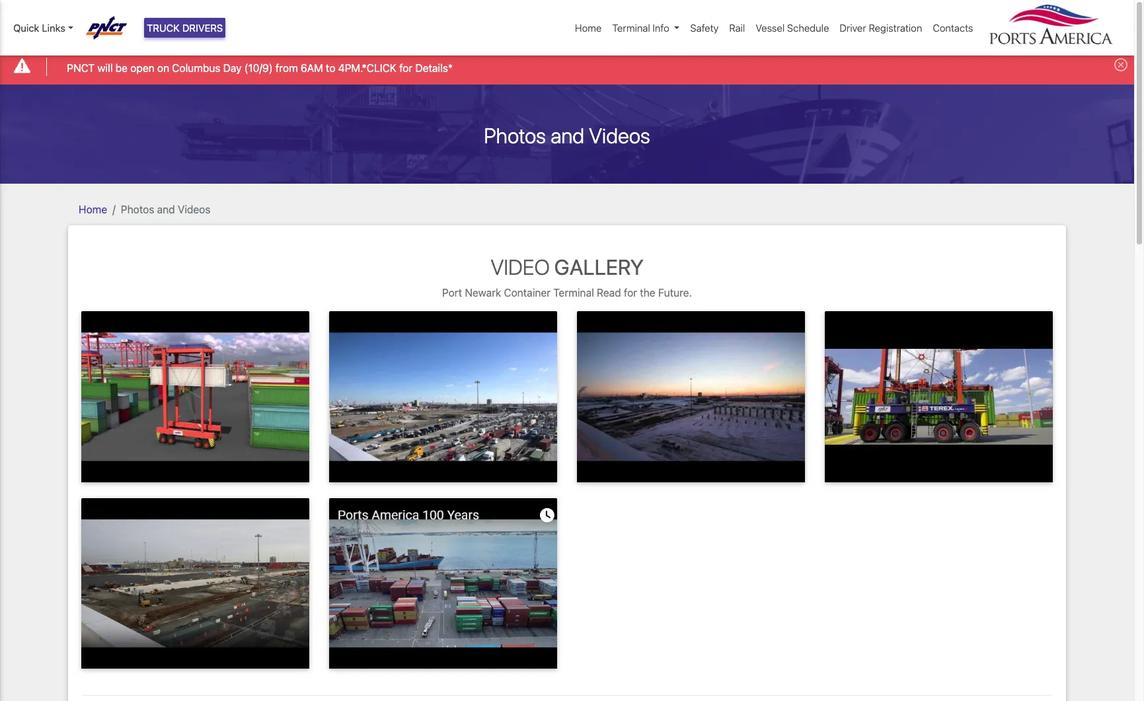 Task type: describe. For each thing, give the bounding box(es) containing it.
video gallery
[[491, 254, 644, 279]]

vessel
[[756, 22, 785, 34]]

0 vertical spatial home
[[575, 22, 602, 34]]

on
[[157, 62, 169, 74]]

truck
[[147, 22, 180, 34]]

driver
[[840, 22, 867, 34]]

links
[[42, 22, 65, 34]]

rail link
[[724, 15, 751, 41]]

quick links
[[13, 22, 65, 34]]

1 vertical spatial home
[[79, 203, 107, 215]]

4pm.*click
[[338, 62, 397, 74]]

quick links link
[[13, 20, 73, 35]]

registration
[[869, 22, 923, 34]]

day
[[223, 62, 242, 74]]

terminal info
[[613, 22, 670, 34]]

0 vertical spatial terminal
[[613, 22, 650, 34]]

0 horizontal spatial photos and videos
[[121, 203, 211, 215]]

vessel schedule
[[756, 22, 829, 34]]

terminal info link
[[607, 15, 685, 41]]

gallery
[[555, 254, 644, 279]]

open
[[130, 62, 155, 74]]

pnct will be open on columbus day (10/9) from 6am to 4pm.*click for details* link
[[67, 60, 453, 76]]

container
[[504, 287, 551, 299]]

0 vertical spatial photos and videos
[[484, 123, 650, 148]]

pnct will be open on columbus day (10/9) from 6am to 4pm.*click for details*
[[67, 62, 453, 74]]

columbus
[[172, 62, 221, 74]]

safety
[[691, 22, 719, 34]]

1 horizontal spatial photos
[[484, 123, 546, 148]]

schedule
[[788, 22, 829, 34]]

0 horizontal spatial and
[[157, 203, 175, 215]]

1 vertical spatial for
[[624, 287, 637, 299]]

1 vertical spatial terminal
[[554, 287, 594, 299]]

will
[[97, 62, 113, 74]]

1 horizontal spatial home link
[[570, 15, 607, 41]]

truck drivers
[[147, 22, 223, 34]]

video
[[491, 254, 550, 279]]



Task type: locate. For each thing, give the bounding box(es) containing it.
terminal left info
[[613, 22, 650, 34]]

vessel schedule link
[[751, 15, 835, 41]]

for left the
[[624, 287, 637, 299]]

1 horizontal spatial and
[[551, 123, 585, 148]]

driver registration link
[[835, 15, 928, 41]]

quick
[[13, 22, 39, 34]]

drivers
[[182, 22, 223, 34]]

0 horizontal spatial home
[[79, 203, 107, 215]]

1 horizontal spatial home
[[575, 22, 602, 34]]

1 vertical spatial photos
[[121, 203, 154, 215]]

driver registration
[[840, 22, 923, 34]]

0 vertical spatial videos
[[589, 123, 650, 148]]

0 horizontal spatial videos
[[178, 203, 211, 215]]

be
[[116, 62, 128, 74]]

terminal
[[613, 22, 650, 34], [554, 287, 594, 299]]

1 vertical spatial home link
[[79, 203, 107, 215]]

safety link
[[685, 15, 724, 41]]

close image
[[1115, 58, 1128, 72]]

to
[[326, 62, 336, 74]]

0 horizontal spatial for
[[399, 62, 413, 74]]

read
[[597, 287, 621, 299]]

the
[[640, 287, 656, 299]]

pnct
[[67, 62, 95, 74]]

info
[[653, 22, 670, 34]]

contacts
[[933, 22, 974, 34]]

(10/9)
[[245, 62, 273, 74]]

newark
[[465, 287, 501, 299]]

and
[[551, 123, 585, 148], [157, 203, 175, 215]]

port
[[442, 287, 462, 299]]

photos
[[484, 123, 546, 148], [121, 203, 154, 215]]

6am
[[301, 62, 323, 74]]

1 vertical spatial videos
[[178, 203, 211, 215]]

1 vertical spatial and
[[157, 203, 175, 215]]

terminal down video gallery
[[554, 287, 594, 299]]

contacts link
[[928, 15, 979, 41]]

0 horizontal spatial photos
[[121, 203, 154, 215]]

from
[[276, 62, 298, 74]]

future.
[[658, 287, 692, 299]]

1 horizontal spatial videos
[[589, 123, 650, 148]]

home link
[[570, 15, 607, 41], [79, 203, 107, 215]]

for inside alert
[[399, 62, 413, 74]]

1 horizontal spatial for
[[624, 287, 637, 299]]

0 vertical spatial home link
[[570, 15, 607, 41]]

0 vertical spatial and
[[551, 123, 585, 148]]

pnct will be open on columbus day (10/9) from 6am to 4pm.*click for details* alert
[[0, 49, 1135, 84]]

0 vertical spatial for
[[399, 62, 413, 74]]

for left details* at the left top of page
[[399, 62, 413, 74]]

0 vertical spatial photos
[[484, 123, 546, 148]]

video image
[[81, 311, 309, 483], [329, 311, 557, 483], [577, 311, 805, 483], [825, 311, 1053, 483], [81, 498, 309, 669], [329, 498, 557, 669]]

rail
[[730, 22, 745, 34]]

0 horizontal spatial terminal
[[554, 287, 594, 299]]

videos
[[589, 123, 650, 148], [178, 203, 211, 215]]

photos and videos
[[484, 123, 650, 148], [121, 203, 211, 215]]

details*
[[415, 62, 453, 74]]

port newark container terminal read for the future.
[[442, 287, 692, 299]]

1 vertical spatial photos and videos
[[121, 203, 211, 215]]

1 horizontal spatial photos and videos
[[484, 123, 650, 148]]

for
[[399, 62, 413, 74], [624, 287, 637, 299]]

0 horizontal spatial home link
[[79, 203, 107, 215]]

1 horizontal spatial terminal
[[613, 22, 650, 34]]

truck drivers link
[[144, 18, 226, 38]]

home
[[575, 22, 602, 34], [79, 203, 107, 215]]



Task type: vqa. For each thing, say whether or not it's contained in the screenshot.
PNCT | All rights reserved © 2023.
no



